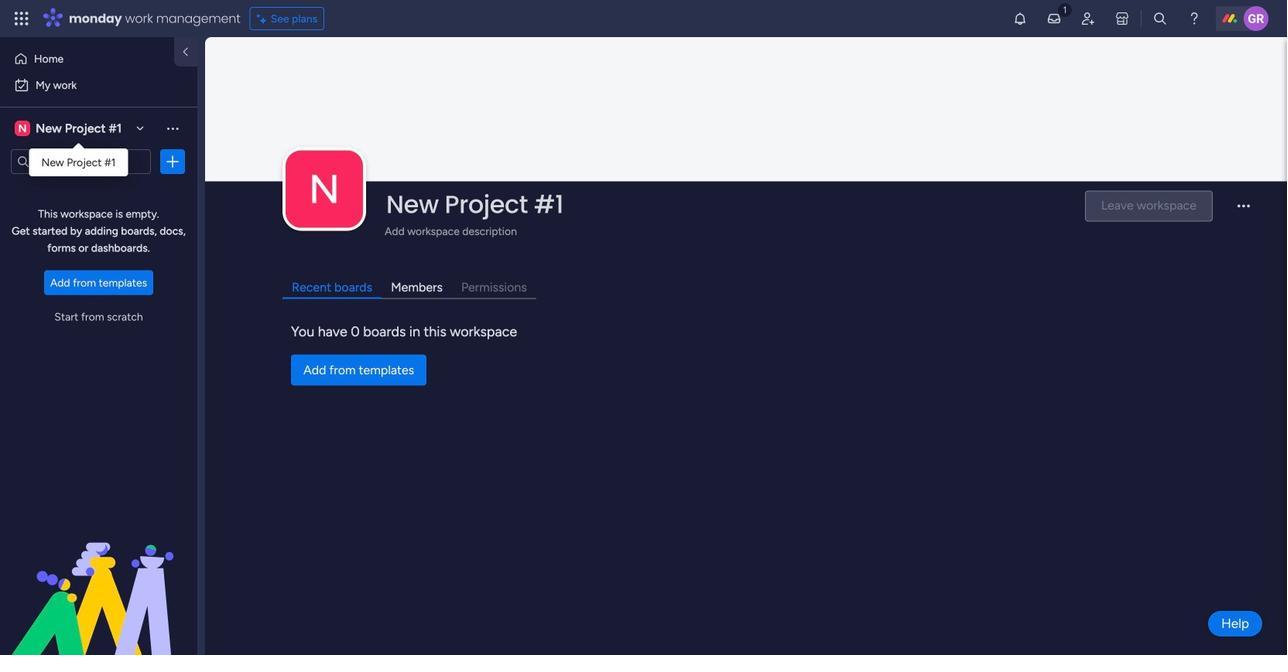 Task type: describe. For each thing, give the bounding box(es) containing it.
invite members image
[[1081, 11, 1097, 26]]

2 option from the top
[[9, 73, 188, 98]]

greg robinson image
[[1245, 6, 1269, 31]]

options image
[[165, 154, 180, 170]]

monday marketplace image
[[1115, 11, 1131, 26]]

search everything image
[[1153, 11, 1169, 26]]

workspace selection element
[[15, 119, 124, 138]]

lottie animation element
[[0, 500, 197, 656]]



Task type: vqa. For each thing, say whether or not it's contained in the screenshot.
Monday marketplace icon
yes



Task type: locate. For each thing, give the bounding box(es) containing it.
workspace image
[[15, 120, 30, 137]]

Search in workspace field
[[33, 153, 129, 171]]

1 image
[[1059, 1, 1073, 18]]

select product image
[[14, 11, 29, 26]]

help image
[[1187, 11, 1203, 26]]

None field
[[383, 188, 1073, 221]]

0 vertical spatial option
[[9, 46, 165, 71]]

1 vertical spatial option
[[9, 73, 188, 98]]

option
[[9, 46, 165, 71], [9, 73, 188, 98]]

see plans image
[[257, 10, 271, 27]]

workspace image
[[286, 151, 363, 228]]

workspace options image
[[165, 121, 180, 136]]

update feed image
[[1047, 11, 1063, 26]]

lottie animation image
[[0, 500, 197, 656]]

1 option from the top
[[9, 46, 165, 71]]

notifications image
[[1013, 11, 1028, 26]]

v2 ellipsis image
[[1238, 205, 1251, 218]]



